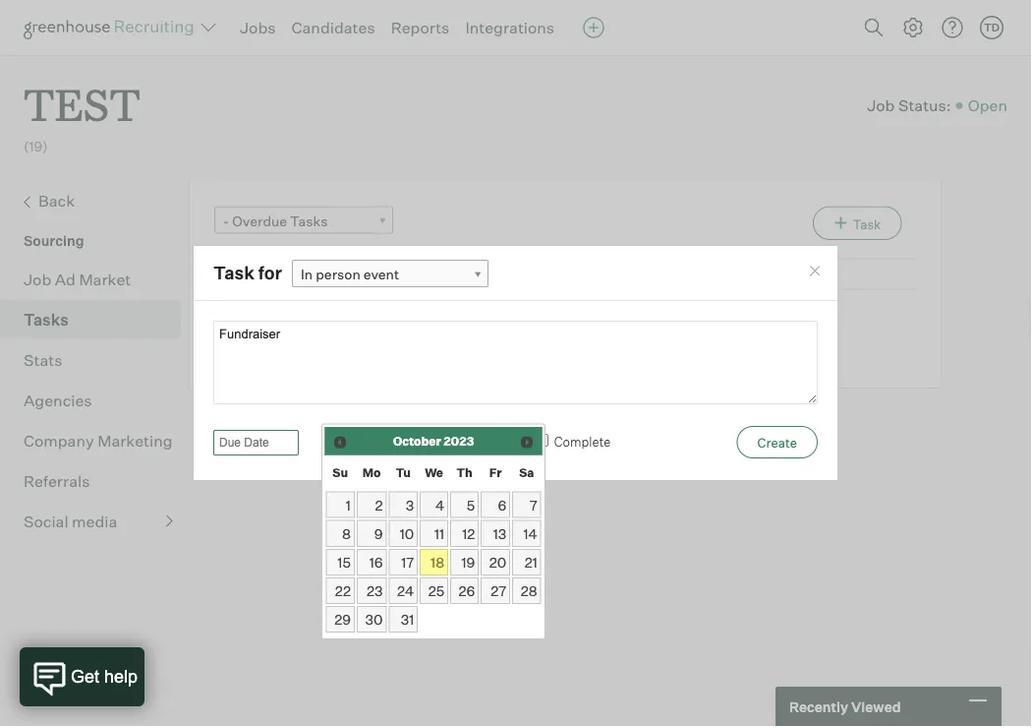 Task type: vqa. For each thing, say whether or not it's contained in the screenshot.
15
yes



Task type: locate. For each thing, give the bounding box(es) containing it.
- overdue tasks
[[223, 212, 328, 229]]

marketing
[[98, 431, 173, 450]]

social media
[[24, 511, 117, 531]]

23
[[367, 582, 383, 599]]

integrations
[[466, 18, 555, 37]]

2 horizontal spatial task
[[853, 216, 882, 232]]

4
[[436, 496, 445, 513]]

complete?
[[777, 281, 836, 296]]

0 horizontal spatial task
[[213, 262, 255, 284]]

0 vertical spatial job
[[868, 96, 896, 115]]

0 horizontal spatial tasks
[[24, 310, 69, 329]]

9
[[375, 525, 383, 542]]

3 link
[[389, 491, 418, 518]]

(19)
[[24, 138, 48, 155]]

overdue
[[309, 311, 361, 328]]

recently
[[790, 698, 849, 715]]

30
[[366, 611, 383, 628]]

22 link
[[326, 577, 355, 604]]

greenhouse recruiting image
[[24, 16, 201, 39]]

2
[[375, 496, 383, 513]]

october 2023
[[393, 433, 474, 448]]

1 horizontal spatial task
[[323, 281, 348, 296]]

in person event link
[[292, 260, 489, 288]]

we
[[425, 465, 444, 480]]

tuohy
[[377, 435, 418, 453]]

market
[[79, 269, 131, 289]]

agencies
[[24, 390, 92, 410]]

1
[[346, 496, 351, 513]]

13
[[494, 525, 507, 542]]

None submit
[[737, 426, 818, 458]]

tasks inside - overdue tasks link
[[290, 212, 328, 229]]

28
[[521, 582, 538, 599]]

test
[[24, 75, 141, 133]]

29
[[335, 611, 351, 628]]

31
[[401, 611, 414, 628]]

close image
[[808, 263, 824, 279]]

reports link
[[391, 18, 450, 37]]

td button
[[977, 12, 1008, 43]]

1 horizontal spatial tasks
[[290, 212, 328, 229]]

16 link
[[357, 549, 387, 575]]

allison tuohy link
[[322, 429, 518, 458]]

17
[[402, 553, 414, 571]]

company marketing
[[24, 431, 173, 450]]

10 link
[[389, 520, 418, 547]]

6
[[498, 496, 507, 513]]

29 link
[[326, 606, 355, 633]]

8 link
[[326, 520, 355, 547]]

stats
[[24, 350, 62, 370]]

24
[[397, 582, 414, 599]]

task
[[853, 216, 882, 232], [213, 262, 255, 284], [323, 281, 348, 296]]

october
[[393, 433, 441, 448]]

9 link
[[357, 520, 387, 547]]

11
[[435, 525, 445, 542]]

job for job status:
[[868, 96, 896, 115]]

tasks up stats
[[24, 310, 69, 329]]

0 horizontal spatial job
[[24, 269, 51, 289]]

16
[[370, 553, 383, 571]]

19 link
[[451, 549, 479, 575]]

12
[[463, 525, 475, 542]]

0 vertical spatial tasks
[[290, 212, 328, 229]]

7
[[530, 496, 538, 513]]

dos
[[383, 311, 407, 328]]

tu
[[396, 465, 411, 480]]

1 vertical spatial tasks
[[24, 310, 69, 329]]

15
[[338, 553, 351, 571]]

integrations link
[[466, 18, 555, 37]]

event
[[364, 265, 400, 283]]

job left status:
[[868, 96, 896, 115]]

tasks right overdue
[[290, 212, 328, 229]]

1 vertical spatial job
[[24, 269, 51, 289]]

su
[[333, 465, 348, 480]]

15 link
[[326, 549, 355, 575]]

allison tuohy
[[331, 435, 418, 453]]

- overdue tasks link
[[214, 206, 394, 235]]

24 link
[[389, 577, 418, 604]]

job
[[868, 96, 896, 115], [24, 269, 51, 289]]

to-
[[364, 311, 383, 328]]

td
[[985, 21, 1001, 34]]

stats link
[[24, 348, 173, 372]]

company
[[24, 431, 94, 450]]

6 link
[[481, 491, 511, 518]]

job for job ad market
[[24, 269, 51, 289]]

2023
[[444, 433, 474, 448]]

18
[[431, 553, 445, 571]]

1 horizontal spatial job
[[868, 96, 896, 115]]

there are no overdue to-dos
[[224, 311, 407, 328]]

job left ad at the top of page
[[24, 269, 51, 289]]

media
[[72, 511, 117, 531]]



Task type: describe. For each thing, give the bounding box(es) containing it.
social media link
[[24, 509, 173, 533]]

allison
[[331, 435, 374, 453]]

tasks inside tasks link
[[24, 310, 69, 329]]

mo
[[363, 465, 381, 480]]

28 link
[[513, 577, 542, 604]]

fr
[[490, 465, 502, 480]]

task for task
[[323, 281, 348, 296]]

8
[[342, 525, 351, 542]]

19
[[462, 553, 475, 571]]

task for sourcing
[[853, 216, 882, 232]]

overdue
[[233, 212, 287, 229]]

18 link
[[420, 549, 449, 575]]

12 link
[[451, 520, 479, 547]]

th
[[457, 465, 473, 480]]

configure image
[[902, 16, 926, 39]]

none submit inside 'task for' dialog
[[737, 426, 818, 458]]

agencies link
[[24, 388, 173, 412]]

td button
[[981, 16, 1004, 39]]

job ad market
[[24, 269, 131, 289]]

in person event
[[301, 265, 400, 283]]

27
[[491, 582, 507, 599]]

are
[[266, 311, 286, 328]]

recently viewed
[[790, 698, 902, 715]]

referrals
[[24, 471, 90, 491]]

-
[[223, 212, 230, 229]]

11 link
[[420, 520, 449, 547]]

ad
[[55, 269, 76, 289]]

candidates
[[292, 18, 375, 37]]

viewed
[[852, 698, 902, 715]]

10
[[400, 525, 414, 542]]

social
[[24, 511, 68, 531]]

no
[[289, 311, 306, 328]]

there
[[224, 311, 263, 328]]

21
[[525, 553, 538, 571]]

tasks link
[[24, 308, 173, 331]]

task inside dialog
[[213, 262, 255, 284]]

test (19)
[[24, 75, 141, 155]]

job ad market link
[[24, 267, 173, 291]]

job status:
[[868, 96, 952, 115]]

25 link
[[420, 577, 449, 604]]

23 link
[[357, 577, 387, 604]]

candidates link
[[292, 18, 375, 37]]

complete
[[555, 434, 611, 449]]

in
[[301, 265, 313, 283]]

sa
[[520, 465, 535, 480]]

back
[[38, 191, 75, 210]]

14
[[524, 525, 538, 542]]

1 link
[[326, 491, 355, 518]]

25
[[429, 582, 445, 599]]

2 link
[[357, 491, 387, 518]]

20
[[490, 553, 507, 571]]

21 link
[[513, 549, 542, 575]]

26 link
[[451, 577, 479, 604]]

4 link
[[420, 491, 449, 518]]

22
[[335, 582, 351, 599]]

back link
[[24, 189, 173, 214]]

for
[[258, 262, 282, 284]]

27 link
[[481, 577, 511, 604]]

category
[[224, 281, 274, 296]]

jobs
[[240, 18, 276, 37]]

test link
[[24, 55, 141, 137]]

sourcing
[[24, 232, 84, 249]]

7 link
[[513, 491, 542, 518]]

5
[[467, 496, 475, 513]]

What In person event task are you going to do next? text field
[[213, 321, 818, 404]]

referrals link
[[24, 469, 173, 493]]

Complete checkbox
[[536, 434, 549, 446]]

14 link
[[513, 520, 542, 547]]

Due Date text field
[[213, 430, 299, 455]]

30 link
[[357, 606, 387, 633]]

task for
[[213, 262, 282, 284]]

reports
[[391, 18, 450, 37]]

task for dialog
[[193, 245, 839, 481]]

status:
[[899, 96, 952, 115]]

search image
[[863, 16, 886, 39]]



